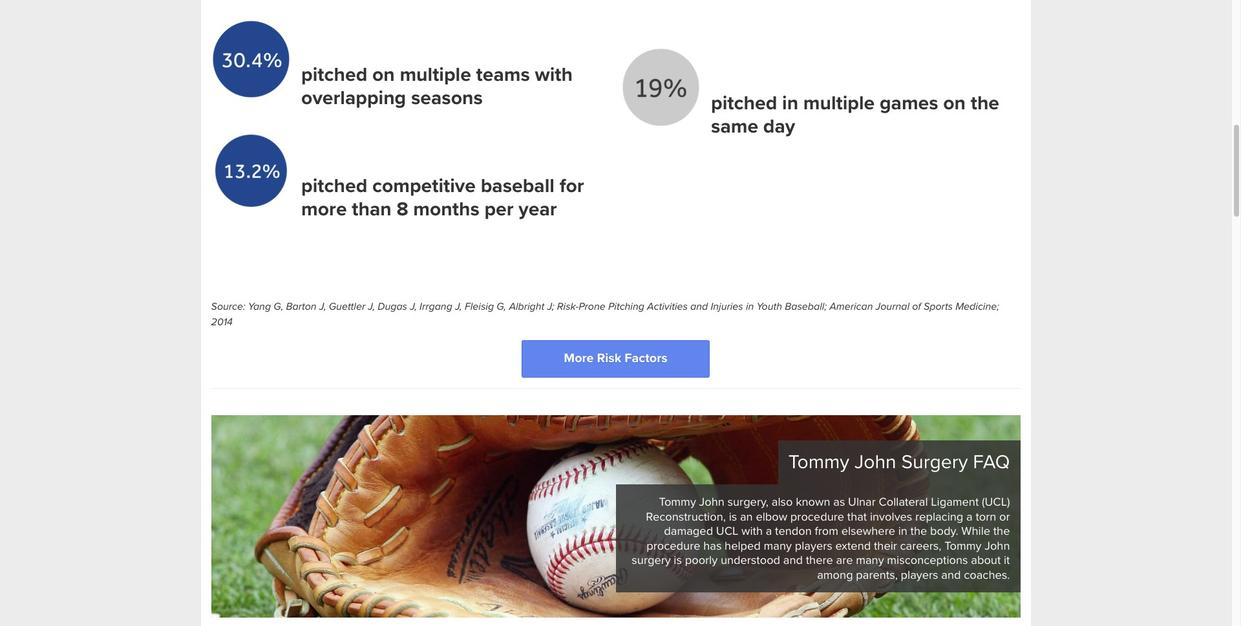 Task type: locate. For each thing, give the bounding box(es) containing it.
more risk factors link
[[522, 340, 710, 378]]

3 j, from the left
[[410, 300, 417, 313]]

players down misconceptions
[[901, 568, 939, 582]]

0 horizontal spatial a
[[766, 524, 772, 538]]

2 j, from the left
[[368, 300, 375, 313]]

in
[[783, 91, 799, 115], [746, 300, 754, 313], [899, 524, 908, 538]]

2 horizontal spatial and
[[942, 568, 961, 582]]

2 horizontal spatial john
[[985, 539, 1010, 553]]

0 vertical spatial in
[[783, 91, 799, 115]]

g, right yang
[[274, 300, 283, 313]]

is left poorly
[[674, 553, 682, 567]]

with right teams
[[535, 63, 573, 86]]

pitched
[[301, 63, 368, 86], [711, 91, 778, 115], [301, 174, 368, 198]]

elbow
[[756, 509, 788, 524]]

j,
[[319, 300, 326, 313], [368, 300, 375, 313], [410, 300, 417, 313], [455, 300, 462, 313]]

tommy up the reconstruction,
[[659, 495, 696, 509]]

1 vertical spatial is
[[674, 553, 682, 567]]

0 horizontal spatial tommy
[[659, 495, 696, 509]]

body.
[[931, 524, 959, 538]]

j, left dugas on the left of page
[[368, 300, 375, 313]]

source:
[[211, 300, 246, 313]]

multiple inside pitched in multiple games on the same day
[[804, 91, 875, 115]]

american
[[830, 300, 873, 313]]

0 horizontal spatial players
[[795, 539, 833, 553]]

players up there at the right of the page
[[795, 539, 833, 553]]

with inside tommy john surgery, also known as ulnar collateral ligament (ucl) reconstruction, is an elbow procedure that involves replacing a torn or damaged ucl with a tendon from elsewhere in the body. while the procedure has helped many players extend their careers, tommy john surgery is poorly understood and there are many misconceptions about it among parents, players and coaches.
[[742, 524, 763, 538]]

1 vertical spatial many
[[856, 553, 884, 567]]

1 vertical spatial a
[[766, 524, 772, 538]]

pitched inside pitched competitive baseball for more than 8 months per year
[[301, 174, 368, 198]]

2 vertical spatial tommy
[[945, 539, 982, 553]]

per
[[485, 197, 514, 221]]

2 vertical spatial pitched
[[301, 174, 368, 198]]

pitched inside the "pitched on multiple teams with overlapping seasons"
[[301, 63, 368, 86]]

surgery
[[632, 553, 671, 567]]

pitched inside pitched in multiple games on the same day
[[711, 91, 778, 115]]

and inside source: yang g, barton j, guettler j, dugas j, irrgang j, fleisig g, albright j; risk-prone pitching activities and injuries in youth baseball; american journal of sports medicine; 2014
[[691, 300, 708, 313]]

competitive
[[373, 174, 476, 198]]

0 vertical spatial a
[[967, 509, 973, 524]]

more
[[301, 197, 347, 221]]

1 vertical spatial pitched
[[711, 91, 778, 115]]

1 horizontal spatial in
[[783, 91, 799, 115]]

misconceptions
[[887, 553, 968, 567]]

0 horizontal spatial and
[[691, 300, 708, 313]]

1 horizontal spatial tommy
[[789, 450, 850, 474]]

0 vertical spatial with
[[535, 63, 573, 86]]

2 g, from the left
[[497, 300, 507, 313]]

2 horizontal spatial tommy
[[945, 539, 982, 553]]

tommy
[[789, 450, 850, 474], [659, 495, 696, 509], [945, 539, 982, 553]]

the inside pitched in multiple games on the same day
[[971, 91, 1000, 115]]

coaches.
[[964, 568, 1010, 582]]

1 horizontal spatial john
[[855, 450, 897, 474]]

a
[[967, 509, 973, 524], [766, 524, 772, 538]]

in left youth
[[746, 300, 754, 313]]

0 horizontal spatial many
[[764, 539, 792, 553]]

tendon
[[775, 524, 812, 538]]

prone
[[579, 300, 606, 313]]

0 vertical spatial john
[[855, 450, 897, 474]]

barton
[[286, 300, 317, 313]]

year
[[519, 197, 557, 221]]

0 horizontal spatial multiple
[[400, 63, 471, 86]]

multiple
[[400, 63, 471, 86], [804, 91, 875, 115]]

than
[[352, 197, 392, 221]]

0 horizontal spatial procedure
[[647, 539, 701, 553]]

john up "it"
[[985, 539, 1010, 553]]

journal
[[876, 300, 910, 313]]

helped
[[725, 539, 761, 553]]

many
[[764, 539, 792, 553], [856, 553, 884, 567]]

1 horizontal spatial many
[[856, 553, 884, 567]]

2 vertical spatial in
[[899, 524, 908, 538]]

in inside tommy john surgery, also known as ulnar collateral ligament (ucl) reconstruction, is an elbow procedure that involves replacing a torn or damaged ucl with a tendon from elsewhere in the body. while the procedure has helped many players extend their careers, tommy john surgery is poorly understood and there are many misconceptions about it among parents, players and coaches.
[[899, 524, 908, 538]]

a down elbow
[[766, 524, 772, 538]]

more risk factors
[[564, 351, 668, 366]]

0 horizontal spatial john
[[699, 495, 725, 509]]

1 horizontal spatial and
[[784, 553, 803, 567]]

j, left 'fleisig'
[[455, 300, 462, 313]]

same
[[711, 114, 759, 138]]

1 vertical spatial multiple
[[804, 91, 875, 115]]

1 vertical spatial john
[[699, 495, 725, 509]]

many up parents,
[[856, 553, 884, 567]]

and
[[691, 300, 708, 313], [784, 553, 803, 567], [942, 568, 961, 582]]

elsewhere
[[842, 524, 896, 538]]

on
[[373, 63, 395, 86], [944, 91, 966, 115]]

0 vertical spatial tommy
[[789, 450, 850, 474]]

0 vertical spatial on
[[373, 63, 395, 86]]

0 vertical spatial multiple
[[400, 63, 471, 86]]

1 vertical spatial on
[[944, 91, 966, 115]]

and down misconceptions
[[942, 568, 961, 582]]

in inside source: yang g, barton j, guettler j, dugas j, irrgang j, fleisig g, albright j; risk-prone pitching activities and injuries in youth baseball; american journal of sports medicine; 2014
[[746, 300, 754, 313]]

tommy john surgery, also known as ulnar collateral ligament (ucl) reconstruction, is an elbow procedure that involves replacing a torn or damaged ucl with a tendon from elsewhere in the body. while the procedure has helped many players extend their careers, tommy john surgery is poorly understood and there are many misconceptions about it among parents, players and coaches.
[[632, 495, 1010, 582]]

irrgang
[[420, 300, 453, 313]]

teams
[[476, 63, 530, 86]]

is left an
[[729, 509, 737, 524]]

many down tendon
[[764, 539, 792, 553]]

known
[[796, 495, 831, 509]]

players
[[795, 539, 833, 553], [901, 568, 939, 582]]

john up the reconstruction,
[[699, 495, 725, 509]]

risk
[[597, 351, 622, 366]]

2 horizontal spatial in
[[899, 524, 908, 538]]

that
[[848, 509, 867, 524]]

with down an
[[742, 524, 763, 538]]

pitched on multiple teams with overlapping seasons
[[301, 63, 573, 110]]

multiple inside the "pitched on multiple teams with overlapping seasons"
[[400, 63, 471, 86]]

pitching
[[609, 300, 645, 313]]

surgery
[[902, 450, 968, 474]]

g,
[[274, 300, 283, 313], [497, 300, 507, 313]]

0 horizontal spatial g,
[[274, 300, 283, 313]]

1 horizontal spatial a
[[967, 509, 973, 524]]

1 horizontal spatial multiple
[[804, 91, 875, 115]]

4 j, from the left
[[455, 300, 462, 313]]

1 horizontal spatial is
[[729, 509, 737, 524]]

yang
[[248, 300, 271, 313]]

in down involves
[[899, 524, 908, 538]]

0 horizontal spatial is
[[674, 553, 682, 567]]

multiple for games
[[804, 91, 875, 115]]

seasons
[[411, 86, 483, 110]]

months
[[413, 197, 480, 221]]

0 vertical spatial pitched
[[301, 63, 368, 86]]

1 vertical spatial players
[[901, 568, 939, 582]]

1 horizontal spatial with
[[742, 524, 763, 538]]

1 horizontal spatial on
[[944, 91, 966, 115]]

understood
[[721, 553, 781, 567]]

the
[[971, 91, 1000, 115], [911, 524, 928, 538], [994, 524, 1010, 538]]

pitched for pitched competitive baseball for more than 8 months per year
[[301, 174, 368, 198]]

with
[[535, 63, 573, 86], [742, 524, 763, 538]]

j, right barton at the left of page
[[319, 300, 326, 313]]

0 horizontal spatial with
[[535, 63, 573, 86]]

0 horizontal spatial in
[[746, 300, 754, 313]]

john up ulnar
[[855, 450, 897, 474]]

john
[[855, 450, 897, 474], [699, 495, 725, 509], [985, 539, 1010, 553]]

sports
[[924, 300, 953, 313]]

procedure down known
[[791, 509, 845, 524]]

0 vertical spatial procedure
[[791, 509, 845, 524]]

procedure down damaged on the bottom of the page
[[647, 539, 701, 553]]

john for surgery
[[855, 450, 897, 474]]

tommy for tommy john surgery faq
[[789, 450, 850, 474]]

0 horizontal spatial on
[[373, 63, 395, 86]]

g, right 'fleisig'
[[497, 300, 507, 313]]

2 vertical spatial john
[[985, 539, 1010, 553]]

tommy down while
[[945, 539, 982, 553]]

and left injuries at the right of page
[[691, 300, 708, 313]]

1 vertical spatial in
[[746, 300, 754, 313]]

has
[[704, 539, 722, 553]]

dugas
[[378, 300, 407, 313]]

is
[[729, 509, 737, 524], [674, 553, 682, 567]]

and left there at the right of the page
[[784, 553, 803, 567]]

in right same
[[783, 91, 799, 115]]

procedure
[[791, 509, 845, 524], [647, 539, 701, 553]]

1 vertical spatial procedure
[[647, 539, 701, 553]]

1 vertical spatial with
[[742, 524, 763, 538]]

1 horizontal spatial g,
[[497, 300, 507, 313]]

0 vertical spatial players
[[795, 539, 833, 553]]

baseball
[[481, 174, 555, 198]]

a up while
[[967, 509, 973, 524]]

with inside the "pitched on multiple teams with overlapping seasons"
[[535, 63, 573, 86]]

ucl
[[716, 524, 739, 538]]

j, right dugas on the left of page
[[410, 300, 417, 313]]

surgery,
[[728, 495, 769, 509]]

tommy up known
[[789, 450, 850, 474]]

pitched in multiple games on the same day
[[711, 91, 1000, 138]]

1 vertical spatial tommy
[[659, 495, 696, 509]]

ligament
[[931, 495, 979, 509]]



Task type: describe. For each thing, give the bounding box(es) containing it.
more risk factors button
[[522, 340, 710, 378]]

fleisig
[[465, 300, 494, 313]]

youth
[[757, 300, 783, 313]]

more
[[564, 351, 594, 366]]

tommy john surgery faq
[[789, 450, 1010, 474]]

baseball;
[[785, 300, 827, 313]]

it
[[1004, 553, 1010, 567]]

faq
[[973, 450, 1010, 474]]

from
[[815, 524, 839, 538]]

involves
[[870, 509, 913, 524]]

in inside pitched in multiple games on the same day
[[783, 91, 799, 115]]

j;
[[547, 300, 555, 313]]

extend
[[836, 539, 871, 553]]

torn
[[976, 509, 997, 524]]

replacing
[[916, 509, 964, 524]]

or
[[1000, 509, 1010, 524]]

reconstruction,
[[646, 509, 726, 524]]

parents,
[[856, 568, 898, 582]]

8
[[397, 197, 409, 221]]

medicine;
[[956, 300, 1000, 313]]

games
[[880, 91, 939, 115]]

of
[[913, 300, 921, 313]]

while
[[962, 524, 991, 538]]

1 g, from the left
[[274, 300, 283, 313]]

an
[[740, 509, 753, 524]]

1 horizontal spatial procedure
[[791, 509, 845, 524]]

pitched for pitched on multiple teams with overlapping seasons
[[301, 63, 368, 86]]

also
[[772, 495, 793, 509]]

source: yang g, barton j, guettler j, dugas j, irrgang j, fleisig g, albright j; risk-prone pitching activities and injuries in youth baseball; american journal of sports medicine; 2014
[[211, 300, 1000, 329]]

factors
[[625, 351, 668, 366]]

there
[[806, 553, 834, 567]]

ulnar
[[849, 495, 876, 509]]

multiple for teams
[[400, 63, 471, 86]]

pitched competitive baseball for more than 8 months per year
[[301, 174, 584, 221]]

albright
[[509, 300, 545, 313]]

injuries
[[711, 300, 744, 313]]

tommy for tommy john surgery, also known as ulnar collateral ligament (ucl) reconstruction, is an elbow procedure that involves replacing a torn or damaged ucl with a tendon from elsewhere in the body. while the procedure has helped many players extend their careers, tommy john surgery is poorly understood and there are many misconceptions about it among parents, players and coaches.
[[659, 495, 696, 509]]

their
[[874, 539, 898, 553]]

on inside the "pitched on multiple teams with overlapping seasons"
[[373, 63, 395, 86]]

2014
[[211, 316, 233, 329]]

overlapping
[[301, 86, 406, 110]]

0 vertical spatial many
[[764, 539, 792, 553]]

on inside pitched in multiple games on the same day
[[944, 91, 966, 115]]

john for surgery,
[[699, 495, 725, 509]]

1 horizontal spatial players
[[901, 568, 939, 582]]

(ucl)
[[982, 495, 1010, 509]]

1 j, from the left
[[319, 300, 326, 313]]

are
[[837, 553, 853, 567]]

guettler
[[329, 300, 366, 313]]

among
[[818, 568, 853, 582]]

activities
[[647, 300, 688, 313]]

day
[[764, 114, 796, 138]]

as
[[834, 495, 846, 509]]

0 vertical spatial is
[[729, 509, 737, 524]]

pitched for pitched in multiple games on the same day
[[711, 91, 778, 115]]

risk-
[[557, 300, 579, 313]]

collateral
[[879, 495, 928, 509]]

careers,
[[901, 539, 942, 553]]

about
[[972, 553, 1001, 567]]

for
[[560, 174, 584, 198]]

poorly
[[685, 553, 718, 567]]

damaged
[[664, 524, 713, 538]]



Task type: vqa. For each thing, say whether or not it's contained in the screenshot.
leftmost many
yes



